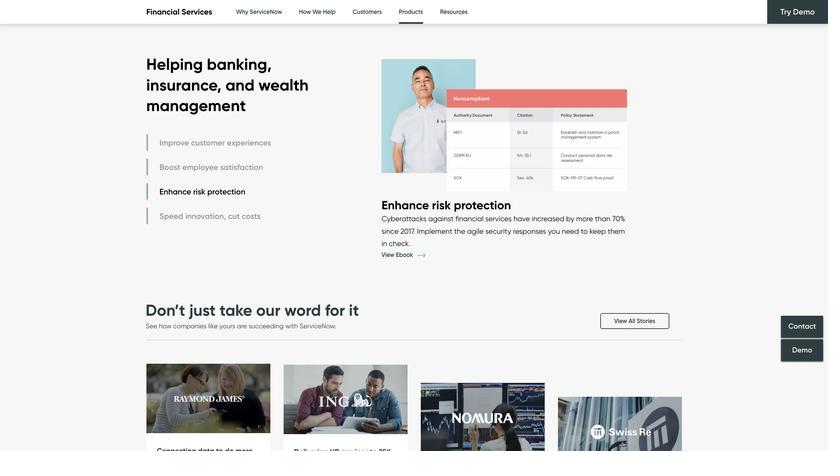 Task type: vqa. For each thing, say whether or not it's contained in the screenshot.
Contact
yes



Task type: describe. For each thing, give the bounding box(es) containing it.
nomura manages changing regulatory requirements image
[[421, 383, 545, 451]]

costs
[[242, 211, 261, 221]]

view all stories link
[[601, 313, 669, 329]]

swiss re replaced service management tools image
[[558, 397, 682, 451]]

enhance risk protection cyberattacks against financial services have increased by more than 70% since 2017. implement the agile security responses you need to keep them in check.
[[382, 198, 625, 248]]

helping banking, insurance, and wealth management
[[146, 54, 309, 115]]

improve customer experiences link
[[146, 134, 273, 151]]

how we help
[[299, 8, 336, 16]]

yours
[[219, 322, 235, 330]]

ing bank puts hr services in the cloud image
[[284, 365, 408, 434]]

enhance for enhance risk protection
[[160, 187, 191, 196]]

companies
[[173, 322, 207, 330]]

financial services
[[146, 7, 212, 17]]

customers link
[[353, 0, 382, 24]]

2017.
[[401, 227, 415, 235]]

you
[[548, 227, 560, 235]]

resources
[[440, 8, 468, 16]]

experiences
[[227, 138, 271, 147]]

our
[[256, 300, 281, 320]]

responses
[[513, 227, 546, 235]]

are
[[237, 322, 247, 330]]

don't
[[146, 300, 185, 320]]

banking,
[[207, 54, 272, 74]]

how we help link
[[299, 0, 336, 24]]

in
[[382, 239, 387, 248]]

see
[[146, 322, 157, 330]]

why
[[236, 8, 248, 16]]

implement
[[417, 227, 453, 235]]

financial
[[146, 7, 180, 17]]

contact
[[789, 322, 816, 331]]

risk for enhance risk protection
[[193, 187, 205, 196]]

try demo link
[[767, 0, 828, 24]]

customers
[[353, 8, 382, 16]]

cut
[[228, 211, 240, 221]]

security
[[486, 227, 511, 235]]

how
[[299, 8, 311, 16]]

word
[[285, 300, 321, 320]]

innovation,
[[185, 211, 226, 221]]

servicenow.
[[300, 322, 336, 330]]

cyberattacks
[[382, 214, 427, 223]]

insurance,
[[146, 75, 222, 95]]

customer
[[191, 138, 225, 147]]

stories
[[637, 317, 656, 325]]

boost employee satisfaction
[[160, 162, 263, 172]]

view for view ebook
[[382, 251, 395, 258]]

contact link
[[781, 316, 823, 338]]

management
[[146, 96, 246, 115]]

financial
[[456, 214, 484, 223]]

satisfaction
[[220, 162, 263, 172]]

demo inside "demo" link
[[792, 346, 812, 355]]

why servicenow link
[[236, 0, 282, 24]]

protection for enhance risk protection
[[207, 187, 245, 196]]

services
[[182, 7, 212, 17]]

for
[[325, 300, 345, 320]]

by
[[566, 214, 575, 223]]

than
[[595, 214, 611, 223]]

we
[[313, 8, 322, 16]]

enhance risk protection link
[[146, 183, 273, 200]]

against
[[428, 214, 454, 223]]



Task type: locate. For each thing, give the bounding box(es) containing it.
view left all
[[614, 317, 627, 325]]

1 horizontal spatial enhance
[[382, 198, 429, 212]]

demo inside try demo link
[[793, 7, 815, 17]]

since
[[382, 227, 399, 235]]

view ebook link
[[382, 251, 436, 258]]

risk inside enhance risk protection cyberattacks against financial services have increased by more than 70% since 2017. implement the agile security responses you need to keep them in check.
[[432, 198, 451, 212]]

view all stories
[[614, 317, 656, 325]]

implementing agile security responses for finserv image
[[382, 46, 627, 197]]

why servicenow
[[236, 8, 282, 16]]

keep
[[590, 227, 606, 235]]

demo link
[[781, 339, 823, 361]]

enhance up the speed
[[160, 187, 191, 196]]

1 vertical spatial enhance
[[382, 198, 429, 212]]

wealth
[[259, 75, 309, 95]]

1 horizontal spatial view
[[614, 317, 627, 325]]

speed innovation, cut costs
[[160, 211, 261, 221]]

them
[[608, 227, 625, 235]]

enhance risk protection
[[160, 187, 245, 196]]

services
[[486, 214, 512, 223]]

it
[[349, 300, 359, 320]]

the
[[454, 227, 465, 235]]

view ebook
[[382, 251, 415, 258]]

protection inside enhance risk protection cyberattacks against financial services have increased by more than 70% since 2017. implement the agile security responses you need to keep them in check.
[[454, 198, 511, 212]]

and
[[226, 75, 255, 95]]

products
[[399, 8, 423, 16]]

0 vertical spatial protection
[[207, 187, 245, 196]]

increased
[[532, 214, 565, 223]]

help
[[323, 8, 336, 16]]

ebook
[[396, 251, 413, 258]]

1 vertical spatial view
[[614, 317, 627, 325]]

all
[[629, 317, 636, 325]]

1 horizontal spatial risk
[[432, 198, 451, 212]]

don't just take our word for it see how companies like yours are succeeding with servicenow.
[[146, 300, 359, 330]]

like
[[208, 322, 218, 330]]

view down in
[[382, 251, 395, 258]]

0 vertical spatial enhance
[[160, 187, 191, 196]]

try
[[781, 7, 791, 17]]

0 horizontal spatial protection
[[207, 187, 245, 196]]

protection up cut
[[207, 187, 245, 196]]

need
[[562, 227, 579, 235]]

succeeding
[[249, 322, 284, 330]]

employee
[[182, 162, 218, 172]]

boost
[[160, 162, 180, 172]]

risk up against
[[432, 198, 451, 212]]

1 vertical spatial risk
[[432, 198, 451, 212]]

speed innovation, cut costs link
[[146, 208, 273, 224]]

resources link
[[440, 0, 468, 24]]

risk down employee
[[193, 187, 205, 196]]

protection for enhance risk protection cyberattacks against financial services have increased by more than 70% since 2017. implement the agile security responses you need to keep them in check.
[[454, 198, 511, 212]]

boost employee satisfaction link
[[146, 159, 273, 175]]

check.
[[389, 239, 411, 248]]

0 vertical spatial demo
[[793, 7, 815, 17]]

enhance
[[160, 187, 191, 196], [382, 198, 429, 212]]

products link
[[399, 0, 423, 26]]

0 vertical spatial view
[[382, 251, 395, 258]]

enhance up cyberattacks at the top
[[382, 198, 429, 212]]

how
[[159, 322, 172, 330]]

70%
[[612, 214, 625, 223]]

have
[[514, 214, 530, 223]]

with
[[285, 322, 298, 330]]

view for view all stories
[[614, 317, 627, 325]]

protection inside enhance risk protection link
[[207, 187, 245, 196]]

1 horizontal spatial protection
[[454, 198, 511, 212]]

take
[[220, 300, 252, 320]]

demo down contact 'link'
[[792, 346, 812, 355]]

demo right try on the top of the page
[[793, 7, 815, 17]]

view
[[382, 251, 395, 258], [614, 317, 627, 325]]

to
[[581, 227, 588, 235]]

improve customer experiences
[[160, 138, 271, 147]]

enhance for enhance risk protection cyberattacks against financial services have increased by more than 70% since 2017. implement the agile security responses you need to keep them in check.
[[382, 198, 429, 212]]

risk for enhance risk protection cyberattacks against financial services have increased by more than 70% since 2017. implement the agile security responses you need to keep them in check.
[[432, 198, 451, 212]]

try demo
[[781, 7, 815, 17]]

1 vertical spatial protection
[[454, 198, 511, 212]]

more
[[576, 214, 593, 223]]

just
[[189, 300, 216, 320]]

helping
[[146, 54, 203, 74]]

0 horizontal spatial risk
[[193, 187, 205, 196]]

0 vertical spatial risk
[[193, 187, 205, 196]]

1 vertical spatial demo
[[792, 346, 812, 355]]

demo
[[793, 7, 815, 17], [792, 346, 812, 355]]

protection
[[207, 187, 245, 196], [454, 198, 511, 212]]

speed
[[160, 211, 183, 221]]

improve
[[160, 138, 189, 147]]

servicenow
[[250, 8, 282, 16]]

protection up financial
[[454, 198, 511, 212]]

0 horizontal spatial view
[[382, 251, 395, 258]]

agile
[[467, 227, 484, 235]]

0 horizontal spatial enhance
[[160, 187, 191, 196]]

enhance inside enhance risk protection cyberattacks against financial services have increased by more than 70% since 2017. implement the agile security responses you need to keep them in check.
[[382, 198, 429, 212]]

raymond james gains transparency across systems image
[[146, 364, 270, 434]]



